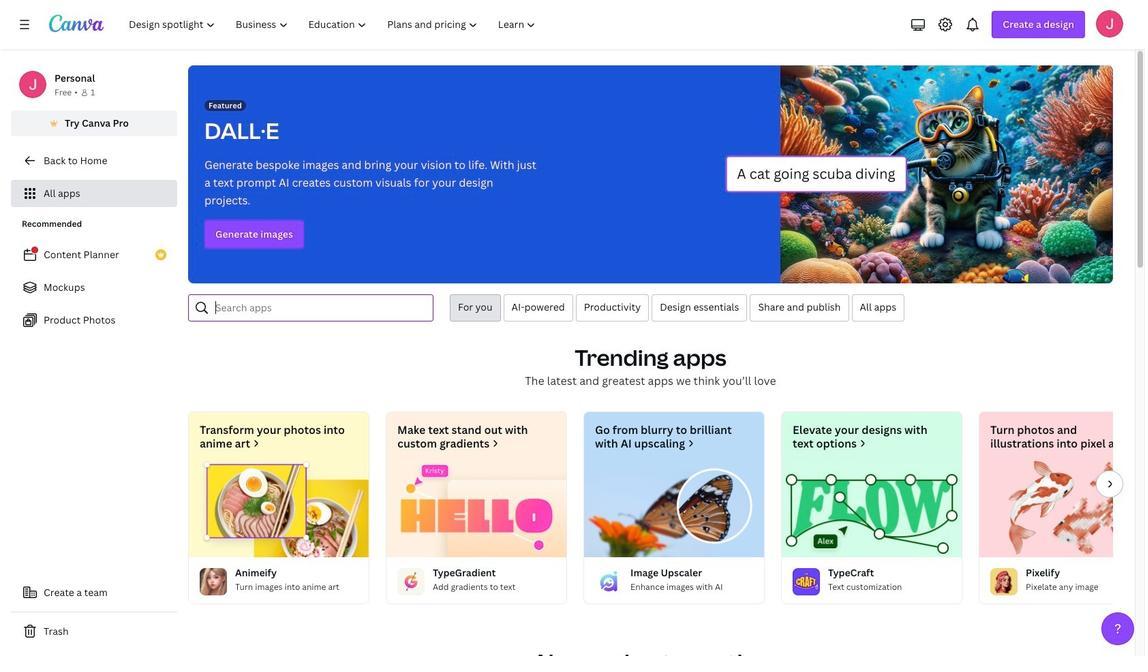 Task type: locate. For each thing, give the bounding box(es) containing it.
pixelify image
[[980, 462, 1146, 558]]

image upscaler image
[[584, 462, 765, 558], [595, 569, 623, 596]]

typegradient image
[[387, 462, 567, 558]]

james peterson image
[[1097, 10, 1124, 38]]

0 vertical spatial image upscaler image
[[584, 462, 765, 558]]

pixelify image
[[991, 569, 1018, 596]]

1 vertical spatial typecraft image
[[793, 569, 820, 596]]

0 vertical spatial typecraft image
[[782, 462, 962, 558]]

list
[[11, 241, 177, 334]]

typecraft image
[[782, 462, 962, 558], [793, 569, 820, 596]]

an image with a cursor next to a text box containing the prompt "a cat going scuba diving" to generate an image. the generated image of a cat doing scuba diving is behind the text box. image
[[726, 65, 1114, 284]]



Task type: vqa. For each thing, say whether or not it's contained in the screenshot.
Top level navigation element
yes



Task type: describe. For each thing, give the bounding box(es) containing it.
typegradient image
[[398, 569, 425, 596]]

Input field to search for apps search field
[[216, 295, 425, 321]]

animeify image
[[189, 462, 369, 558]]

top level navigation element
[[120, 11, 548, 38]]

animeify image
[[200, 569, 227, 596]]

1 vertical spatial image upscaler image
[[595, 569, 623, 596]]



